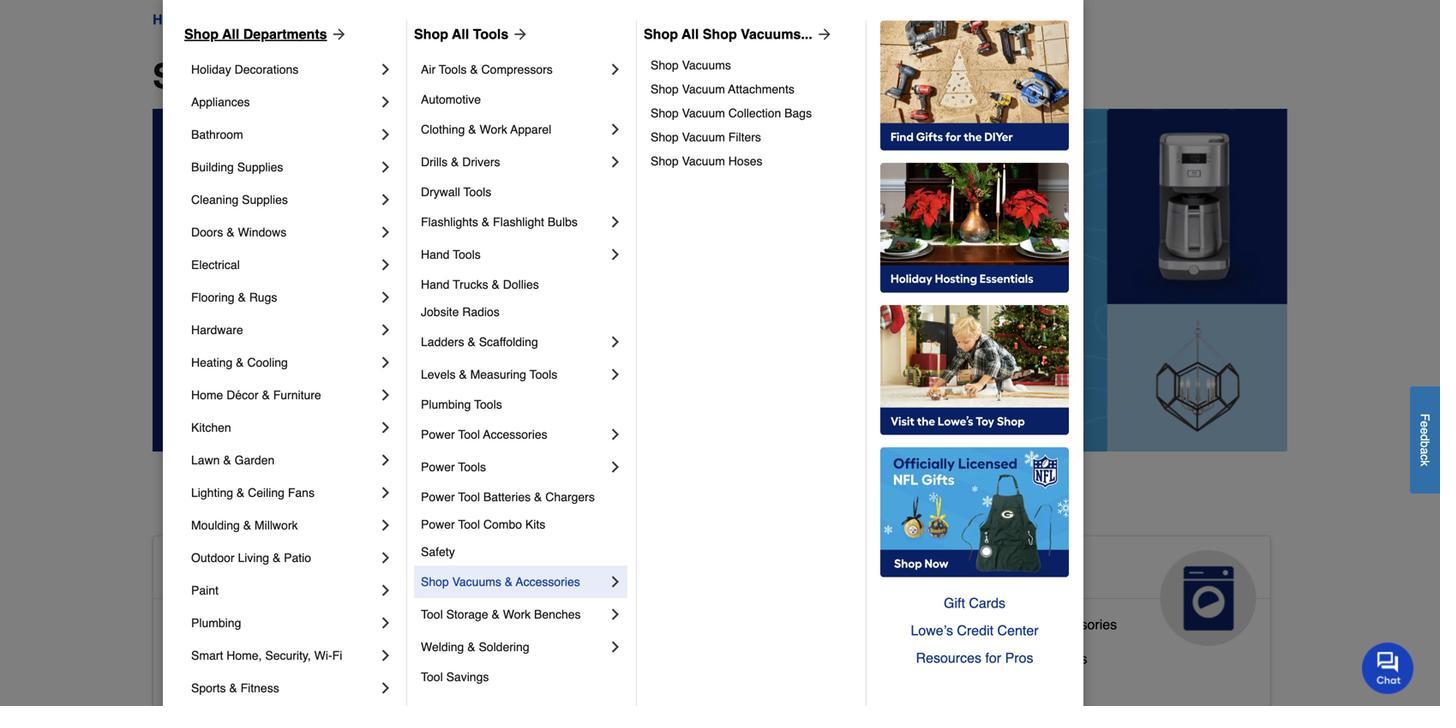 Task type: locate. For each thing, give the bounding box(es) containing it.
accessible home link
[[153, 537, 506, 646]]

1 shop from the left
[[184, 26, 219, 42]]

savings
[[446, 670, 489, 684]]

0 vertical spatial work
[[480, 123, 507, 136]]

tools
[[473, 26, 508, 42], [439, 63, 467, 76], [463, 185, 491, 199], [453, 248, 481, 261], [529, 368, 557, 381], [474, 398, 502, 411], [458, 460, 486, 474]]

2 accessible from the top
[[167, 617, 233, 633]]

& left patio
[[273, 551, 281, 565]]

shop up shop vacuum filters
[[651, 106, 679, 120]]

chevron right image for doors & windows
[[377, 224, 394, 241]]

chevron right image for flooring & rugs
[[377, 289, 394, 306]]

work up drivers
[[480, 123, 507, 136]]

power up safety
[[421, 518, 455, 531]]

1 horizontal spatial vacuums
[[682, 58, 731, 72]]

e up d
[[1418, 421, 1432, 428]]

& left cooling
[[236, 356, 244, 369]]

safety
[[421, 545, 455, 559]]

power tools
[[421, 460, 486, 474]]

tools for drywall tools
[[463, 185, 491, 199]]

holiday decorations link
[[191, 53, 377, 86]]

vacuum down shop vacuum filters
[[682, 154, 725, 168]]

shop vacuum filters
[[651, 130, 761, 144]]

shop all departments
[[184, 26, 327, 42]]

appliances down "holiday" on the top left of the page
[[191, 95, 250, 109]]

tool for accessories
[[458, 428, 480, 441]]

0 horizontal spatial furniture
[[273, 388, 321, 402]]

vacuum down the shop vacuums
[[682, 82, 725, 96]]

chevron right image for outdoor living & patio
[[377, 549, 394, 567]]

shop up the shop vacuum hoses
[[651, 130, 679, 144]]

arrow right image for shop all departments
[[327, 26, 348, 43]]

tools down the "power tool accessories"
[[458, 460, 486, 474]]

sports
[[191, 681, 226, 695]]

measuring
[[470, 368, 526, 381]]

arrow right image
[[508, 26, 529, 43]]

supplies inside cleaning supplies "link"
[[242, 193, 288, 207]]

f
[[1418, 414, 1432, 421]]

1 vertical spatial plumbing
[[191, 616, 241, 630]]

arrow right image inside shop all departments link
[[327, 26, 348, 43]]

furniture right houses,
[[679, 678, 734, 694]]

shop vacuums
[[651, 58, 731, 72]]

2 arrow right image from the left
[[812, 26, 833, 43]]

1 vertical spatial bathroom
[[237, 617, 296, 633]]

0 vertical spatial plumbing
[[421, 398, 471, 411]]

power down the "power tool accessories"
[[421, 460, 455, 474]]

flooring
[[191, 291, 235, 304]]

0 vertical spatial furniture
[[273, 388, 321, 402]]

4 vacuum from the top
[[682, 154, 725, 168]]

appliances link down decorations
[[191, 86, 377, 118]]

combo
[[483, 518, 522, 531]]

plumbing
[[421, 398, 471, 411], [191, 616, 241, 630]]

fitness
[[241, 681, 279, 695]]

plumbing tools link
[[421, 391, 624, 418]]

0 horizontal spatial shop
[[184, 26, 219, 42]]

bathroom up smart home, security, wi-fi
[[237, 617, 296, 633]]

holiday decorations
[[191, 63, 299, 76]]

1 horizontal spatial furniture
[[679, 678, 734, 694]]

tool savings link
[[421, 663, 624, 691]]

shop down 'home' link
[[153, 57, 238, 96]]

hand trucks & dollies
[[421, 278, 539, 291]]

find gifts for the diyer. image
[[880, 21, 1069, 151]]

plumbing for plumbing tools
[[421, 398, 471, 411]]

outdoor living & patio
[[191, 551, 311, 565]]

kitchen link
[[191, 411, 377, 444]]

0 horizontal spatial appliances link
[[191, 86, 377, 118]]

drywall tools
[[421, 185, 491, 199]]

bathroom up building
[[191, 128, 243, 141]]

shop down safety
[[421, 575, 449, 589]]

accessible bathroom
[[167, 617, 296, 633]]

3 power from the top
[[421, 490, 455, 504]]

chevron right image for lighting & ceiling fans
[[377, 484, 394, 501]]

beverage & wine chillers
[[931, 651, 1087, 667]]

3 accessible from the top
[[167, 651, 233, 667]]

hand
[[421, 248, 450, 261], [421, 278, 450, 291]]

home,
[[226, 649, 262, 663]]

& left flashlight
[[482, 215, 490, 229]]

0 vertical spatial pet
[[660, 557, 697, 585]]

chevron right image for welding & soldering
[[607, 639, 624, 656]]

4 power from the top
[[421, 518, 455, 531]]

automotive link
[[421, 86, 624, 113]]

attachments
[[728, 82, 794, 96]]

furniture inside pet beds, houses, & furniture link
[[679, 678, 734, 694]]

0 vertical spatial bathroom
[[191, 128, 243, 141]]

chevron right image for flashlights & flashlight bulbs
[[607, 213, 624, 231]]

e
[[1418, 421, 1432, 428], [1418, 428, 1432, 434]]

4 accessible from the top
[[167, 685, 233, 701]]

tools for hand tools
[[453, 248, 481, 261]]

chevron right image for appliances
[[377, 93, 394, 111]]

chevron right image for holiday decorations
[[377, 61, 394, 78]]

power inside 'link'
[[421, 518, 455, 531]]

chevron right image for shop vacuums & accessories
[[607, 573, 624, 591]]

& right the 'storage'
[[492, 608, 500, 621]]

1 horizontal spatial plumbing
[[421, 398, 471, 411]]

shop up shop vacuum attachments
[[651, 58, 679, 72]]

chevron right image for levels & measuring tools
[[607, 366, 624, 383]]

enjoy savings year-round. no matter what you're shopping for, find what you need at a great price. image
[[153, 109, 1287, 452]]

electrical link
[[191, 249, 377, 281]]

vacuums for shop vacuums & accessories
[[452, 575, 501, 589]]

tools for air tools & compressors
[[439, 63, 467, 76]]

0 vertical spatial hand
[[421, 248, 450, 261]]

shop up air
[[414, 26, 448, 42]]

shop vacuums & accessories
[[421, 575, 580, 589]]

chevron right image
[[377, 61, 394, 78], [607, 121, 624, 138], [607, 213, 624, 231], [607, 246, 624, 263], [377, 256, 394, 273], [377, 354, 394, 371], [607, 366, 624, 383], [377, 387, 394, 404], [377, 419, 394, 436], [607, 459, 624, 476], [377, 484, 394, 501], [377, 517, 394, 534], [377, 549, 394, 567], [607, 573, 624, 591], [377, 582, 394, 599], [377, 647, 394, 664], [377, 680, 394, 697]]

appliances link up chillers
[[917, 537, 1270, 646]]

levels & measuring tools
[[421, 368, 557, 381]]

all for shop all departments
[[222, 26, 239, 42]]

shop up the shop vacuums
[[644, 26, 678, 42]]

accessories for shop vacuums & accessories
[[516, 575, 580, 589]]

power tool combo kits link
[[421, 511, 624, 538]]

shop vacuum collection bags
[[651, 106, 812, 120]]

chevron right image for kitchen
[[377, 419, 394, 436]]

3 vacuum from the top
[[682, 130, 725, 144]]

drills
[[421, 155, 448, 169]]

tool inside 'link'
[[458, 518, 480, 531]]

& left millwork
[[243, 519, 251, 532]]

lighting
[[191, 486, 233, 500]]

tool up power tool combo kits on the bottom
[[458, 490, 480, 504]]

hand for hand trucks & dollies
[[421, 278, 450, 291]]

tools down levels & measuring tools
[[474, 398, 502, 411]]

d
[[1418, 434, 1432, 441]]

smart
[[191, 649, 223, 663]]

cards
[[969, 595, 1005, 611]]

supplies for cleaning supplies
[[242, 193, 288, 207]]

vacuum
[[682, 82, 725, 96], [682, 106, 725, 120], [682, 130, 725, 144], [682, 154, 725, 168]]

0 vertical spatial supplies
[[237, 160, 283, 174]]

all up holiday decorations on the left top of page
[[222, 26, 239, 42]]

all up air tools & compressors
[[452, 26, 469, 42]]

1 vertical spatial vacuums
[[452, 575, 501, 589]]

hand up jobsite
[[421, 278, 450, 291]]

building supplies
[[191, 160, 283, 174]]

chevron right image for home décor & furniture
[[377, 387, 394, 404]]

chevron right image for power tools
[[607, 459, 624, 476]]

all inside shop all shop vacuums... "link"
[[682, 26, 699, 42]]

bathroom inside bathroom link
[[191, 128, 243, 141]]

chevron right image for hardware
[[377, 321, 394, 339]]

1 vertical spatial accessories
[[516, 575, 580, 589]]

& left pros
[[994, 651, 1003, 667]]

1 vacuum from the top
[[682, 82, 725, 96]]

pet
[[660, 557, 697, 585], [549, 678, 570, 694]]

all inside shop all departments link
[[222, 26, 239, 42]]

tools for plumbing tools
[[474, 398, 502, 411]]

accessories up chillers
[[1043, 617, 1117, 633]]

0 horizontal spatial plumbing
[[191, 616, 241, 630]]

1 vertical spatial work
[[503, 608, 531, 621]]

2 vertical spatial supplies
[[610, 644, 663, 660]]

appliances
[[191, 95, 250, 109], [931, 557, 1059, 585]]

0 horizontal spatial pet
[[549, 678, 570, 694]]

supplies up cleaning supplies
[[237, 160, 283, 174]]

tool down plumbing tools
[[458, 428, 480, 441]]

jobsite radios link
[[421, 298, 624, 326]]

tools down drivers
[[463, 185, 491, 199]]

vacuums up the 'storage'
[[452, 575, 501, 589]]

power for power tool accessories
[[421, 428, 455, 441]]

drywall tools link
[[421, 178, 624, 206]]

smart home, security, wi-fi link
[[191, 639, 377, 672]]

work up 'welding & soldering' link
[[503, 608, 531, 621]]

furniture down heating & cooling link
[[273, 388, 321, 402]]

power inside "link"
[[421, 428, 455, 441]]

chevron right image for plumbing
[[377, 615, 394, 632]]

& left "ceiling"
[[237, 486, 245, 500]]

chevron right image for heating & cooling
[[377, 354, 394, 371]]

1 horizontal spatial arrow right image
[[812, 26, 833, 43]]

filters
[[728, 130, 761, 144]]

chevron right image for sports & fitness
[[377, 680, 394, 697]]

shop inside "link"
[[644, 26, 678, 42]]

officially licensed n f l gifts. shop now. image
[[880, 447, 1069, 578]]

& right the ladders
[[468, 335, 476, 349]]

shop all departments
[[153, 57, 509, 96]]

2 shop from the left
[[414, 26, 448, 42]]

1 horizontal spatial pet
[[660, 557, 697, 585]]

all inside shop all tools link
[[452, 26, 469, 42]]

0 horizontal spatial appliances
[[191, 95, 250, 109]]

& left rugs
[[238, 291, 246, 304]]

plumbing for plumbing
[[191, 616, 241, 630]]

& right drills
[[451, 155, 459, 169]]

shop up "holiday" on the top left of the page
[[184, 26, 219, 42]]

apparel
[[510, 123, 551, 136]]

2 e from the top
[[1418, 428, 1432, 434]]

& up tool storage & work benches link
[[505, 575, 513, 589]]

arrow right image up "shop vacuums" link
[[812, 26, 833, 43]]

2 horizontal spatial shop
[[644, 26, 678, 42]]

a
[[1418, 448, 1432, 454]]

tool
[[458, 428, 480, 441], [458, 490, 480, 504], [458, 518, 480, 531], [421, 608, 443, 621], [421, 670, 443, 684]]

radios
[[462, 305, 500, 319]]

1 horizontal spatial shop
[[414, 26, 448, 42]]

all down shop all departments link
[[247, 57, 290, 96]]

shop vacuum hoses
[[651, 154, 762, 168]]

& up kits
[[534, 490, 542, 504]]

credit
[[957, 623, 994, 639]]

plumbing up 'smart' at left bottom
[[191, 616, 241, 630]]

home link
[[153, 9, 191, 30]]

1 horizontal spatial appliances
[[931, 557, 1059, 585]]

vacuum for collection
[[682, 106, 725, 120]]

1 hand from the top
[[421, 248, 450, 261]]

1 power from the top
[[421, 428, 455, 441]]

vacuum for filters
[[682, 130, 725, 144]]

2 power from the top
[[421, 460, 455, 474]]

0 horizontal spatial arrow right image
[[327, 26, 348, 43]]

shop down the shop vacuums
[[651, 82, 679, 96]]

supplies up windows
[[242, 193, 288, 207]]

bathroom inside accessible bathroom link
[[237, 617, 296, 633]]

all up the shop vacuums
[[682, 26, 699, 42]]

1 vertical spatial supplies
[[242, 193, 288, 207]]

vacuum for hoses
[[682, 154, 725, 168]]

tools up trucks
[[453, 248, 481, 261]]

home inside accessible entry & home link
[[285, 685, 322, 701]]

livestock supplies link
[[549, 640, 663, 675]]

arrow right image
[[327, 26, 348, 43], [812, 26, 833, 43]]

arrow right image up shop all departments
[[327, 26, 348, 43]]

batteries
[[483, 490, 531, 504]]

hand down flashlights
[[421, 248, 450, 261]]

power down power tools
[[421, 490, 455, 504]]

supplies inside building supplies link
[[237, 160, 283, 174]]

arrow right image inside shop all shop vacuums... "link"
[[812, 26, 833, 43]]

for
[[985, 650, 1001, 666]]

e up b
[[1418, 428, 1432, 434]]

flashlight
[[493, 215, 544, 229]]

departments up the clothing
[[300, 57, 509, 96]]

0 vertical spatial vacuums
[[682, 58, 731, 72]]

windows
[[238, 225, 287, 239]]

& right animal
[[636, 557, 653, 585]]

1 accessible from the top
[[167, 557, 293, 585]]

0 vertical spatial accessories
[[483, 428, 547, 441]]

flooring & rugs
[[191, 291, 277, 304]]

bathroom
[[191, 128, 243, 141], [237, 617, 296, 633]]

hardware link
[[191, 314, 377, 346]]

departments up holiday decorations link
[[243, 26, 327, 42]]

bathroom link
[[191, 118, 377, 151]]

plumbing down the levels
[[421, 398, 471, 411]]

chevron right image for ladders & scaffolding
[[607, 333, 624, 351]]

shop down shop vacuum filters
[[651, 154, 679, 168]]

moulding & millwork
[[191, 519, 298, 532]]

1 vertical spatial appliances link
[[917, 537, 1270, 646]]

tool down welding
[[421, 670, 443, 684]]

pet inside animal & pet care
[[660, 557, 697, 585]]

kitchen
[[191, 421, 231, 435]]

2 vacuum from the top
[[682, 106, 725, 120]]

drywall
[[421, 185, 460, 199]]

fans
[[288, 486, 315, 500]]

tools right air
[[439, 63, 467, 76]]

plumbing link
[[191, 607, 377, 639]]

shop
[[703, 26, 737, 42], [153, 57, 238, 96], [651, 58, 679, 72], [651, 82, 679, 96], [651, 106, 679, 120], [651, 130, 679, 144], [651, 154, 679, 168], [421, 575, 449, 589]]

vacuums
[[682, 58, 731, 72], [452, 575, 501, 589]]

shop up the shop vacuums
[[703, 26, 737, 42]]

accessories up benches
[[516, 575, 580, 589]]

0 horizontal spatial vacuums
[[452, 575, 501, 589]]

1 vertical spatial pet
[[549, 678, 570, 694]]

vacuum up shop vacuum filters
[[682, 106, 725, 120]]

chevron right image
[[607, 61, 624, 78], [377, 93, 394, 111], [377, 126, 394, 143], [607, 153, 624, 171], [377, 159, 394, 176], [377, 191, 394, 208], [377, 224, 394, 241], [377, 289, 394, 306], [377, 321, 394, 339], [607, 333, 624, 351], [607, 426, 624, 443], [377, 452, 394, 469], [607, 606, 624, 623], [377, 615, 394, 632], [607, 639, 624, 656]]

departments
[[206, 12, 284, 27], [243, 26, 327, 42], [300, 57, 509, 96]]

appliances up cards
[[931, 557, 1059, 585]]

chevron right image for tool storage & work benches
[[607, 606, 624, 623]]

supplies for livestock supplies
[[610, 644, 663, 660]]

& right the "lawn"
[[223, 453, 231, 467]]

drills & drivers link
[[421, 146, 607, 178]]

tool left combo at the bottom of page
[[458, 518, 480, 531]]

home décor & furniture
[[191, 388, 321, 402]]

all for shop all departments
[[247, 57, 290, 96]]

chevron right image for cleaning supplies
[[377, 191, 394, 208]]

supplies inside livestock supplies link
[[610, 644, 663, 660]]

supplies up houses,
[[610, 644, 663, 660]]

1 vertical spatial hand
[[421, 278, 450, 291]]

accessories
[[483, 428, 547, 441], [516, 575, 580, 589], [1043, 617, 1117, 633]]

& right "décor"
[[262, 388, 270, 402]]

2 vertical spatial accessories
[[1043, 617, 1117, 633]]

1 arrow right image from the left
[[327, 26, 348, 43]]

3 shop from the left
[[644, 26, 678, 42]]

chevron right image for hand tools
[[607, 246, 624, 263]]

shop all shop vacuums... link
[[644, 24, 833, 45]]

home inside accessible home link
[[299, 557, 366, 585]]

resources for pros link
[[880, 645, 1069, 672]]

hand for hand tools
[[421, 248, 450, 261]]

accessories down plumbing tools link on the bottom left
[[483, 428, 547, 441]]

accessories for appliance parts & accessories
[[1043, 617, 1117, 633]]

1 vertical spatial furniture
[[679, 678, 734, 694]]

vacuum up the shop vacuum hoses
[[682, 130, 725, 144]]

k
[[1418, 460, 1432, 466]]

vacuums up shop vacuum attachments
[[682, 58, 731, 72]]

tool inside "link"
[[458, 428, 480, 441]]

2 hand from the top
[[421, 278, 450, 291]]

gift cards
[[944, 595, 1005, 611]]

power up power tools
[[421, 428, 455, 441]]

accessible entry & home link
[[167, 681, 322, 706]]

power tool accessories
[[421, 428, 547, 441]]

houses,
[[612, 678, 663, 694]]

appliances image
[[1160, 550, 1256, 646]]



Task type: vqa. For each thing, say whether or not it's contained in the screenshot.
Ladders & Scaffolding
yes



Task type: describe. For each thing, give the bounding box(es) containing it.
outdoor living & patio link
[[191, 542, 377, 574]]

chevron right image for air tools & compressors
[[607, 61, 624, 78]]

& right the clothing
[[468, 123, 476, 136]]

power tool batteries & chargers link
[[421, 483, 624, 511]]

tools for power tools
[[458, 460, 486, 474]]

tool storage & work benches link
[[421, 598, 607, 631]]

chevron right image for drills & drivers
[[607, 153, 624, 171]]

doors
[[191, 225, 223, 239]]

bulbs
[[548, 215, 578, 229]]

power for power tool combo kits
[[421, 518, 455, 531]]

shop for shop all tools
[[414, 26, 448, 42]]

kits
[[525, 518, 545, 531]]

clothing & work apparel link
[[421, 113, 607, 146]]

& right the levels
[[459, 368, 467, 381]]

smart home, security, wi-fi
[[191, 649, 342, 663]]

air tools & compressors link
[[421, 53, 607, 86]]

appliance parts & accessories
[[931, 617, 1117, 633]]

lowe's
[[911, 623, 953, 639]]

cleaning
[[191, 193, 239, 207]]

shop for shop vacuum attachments
[[651, 82, 679, 96]]

flooring & rugs link
[[191, 281, 377, 314]]

collection
[[728, 106, 781, 120]]

c
[[1418, 454, 1432, 460]]

bedroom
[[237, 651, 292, 667]]

doors & windows
[[191, 225, 287, 239]]

shop all tools
[[414, 26, 508, 42]]

hand tools link
[[421, 238, 607, 271]]

doors & windows link
[[191, 216, 377, 249]]

accessible home image
[[397, 550, 493, 646]]

chevron right image for paint
[[377, 582, 394, 599]]

accessible for accessible home
[[167, 557, 293, 585]]

chevron right image for power tool accessories
[[607, 426, 624, 443]]

bags
[[784, 106, 812, 120]]

pros
[[1005, 650, 1033, 666]]

security,
[[265, 649, 311, 663]]

welding
[[421, 640, 464, 654]]

1 vertical spatial appliances
[[931, 557, 1059, 585]]

lawn & garden link
[[191, 444, 377, 477]]

shop for shop vacuums & accessories
[[421, 575, 449, 589]]

chillers
[[1042, 651, 1087, 667]]

shop for shop vacuum filters
[[651, 130, 679, 144]]

tool for combo
[[458, 518, 480, 531]]

cleaning supplies link
[[191, 183, 377, 216]]

& inside animal & pet care
[[636, 557, 653, 585]]

chevron right image for lawn & garden
[[377, 452, 394, 469]]

electrical
[[191, 258, 240, 272]]

departments for shop
[[243, 26, 327, 42]]

cooling
[[247, 356, 288, 369]]

arrow right image for shop all shop vacuums...
[[812, 26, 833, 43]]

supplies for building supplies
[[237, 160, 283, 174]]

hand tools
[[421, 248, 481, 261]]

chevron right image for smart home, security, wi-fi
[[377, 647, 394, 664]]

shop for shop vacuum collection bags
[[651, 106, 679, 120]]

& right doors
[[226, 225, 235, 239]]

resources
[[916, 650, 981, 666]]

beds,
[[573, 678, 609, 694]]

power for power tools
[[421, 460, 455, 474]]

tool for batteries
[[458, 490, 480, 504]]

animal & pet care image
[[778, 550, 874, 646]]

shop vacuum hoses link
[[651, 149, 854, 173]]

1 e from the top
[[1418, 421, 1432, 428]]

beverage & wine chillers link
[[931, 647, 1087, 681]]

& inside "link"
[[482, 215, 490, 229]]

appliance
[[931, 617, 991, 633]]

chevron right image for electrical
[[377, 256, 394, 273]]

tool storage & work benches
[[421, 608, 581, 621]]

levels
[[421, 368, 456, 381]]

& right trucks
[[492, 278, 500, 291]]

shop vacuums link
[[651, 53, 854, 77]]

garden
[[235, 453, 275, 467]]

all for shop all shop vacuums...
[[682, 26, 699, 42]]

decorations
[[235, 63, 299, 76]]

home décor & furniture link
[[191, 379, 377, 411]]

departments up holiday decorations on the left top of page
[[206, 12, 284, 27]]

visit the lowe's toy shop. image
[[880, 305, 1069, 435]]

& right welding
[[467, 640, 475, 654]]

lighting & ceiling fans
[[191, 486, 315, 500]]

shop vacuum filters link
[[651, 125, 854, 149]]

building
[[191, 160, 234, 174]]

sports & fitness
[[191, 681, 279, 695]]

shop all tools link
[[414, 24, 529, 45]]

furniture inside home décor & furniture link
[[273, 388, 321, 402]]

0 vertical spatial appliances link
[[191, 86, 377, 118]]

departments link
[[206, 9, 284, 30]]

chevron right image for bathroom
[[377, 126, 394, 143]]

scaffolding
[[479, 335, 538, 349]]

ladders & scaffolding link
[[421, 326, 607, 358]]

accessories inside "link"
[[483, 428, 547, 441]]

shop vacuum attachments
[[651, 82, 794, 96]]

patio
[[284, 551, 311, 565]]

chevron right image for building supplies
[[377, 159, 394, 176]]

chevron right image for clothing & work apparel
[[607, 121, 624, 138]]

parts
[[995, 617, 1027, 633]]

shop for shop all shop vacuums...
[[644, 26, 678, 42]]

shop for shop vacuums
[[651, 58, 679, 72]]

décor
[[226, 388, 259, 402]]

heating & cooling link
[[191, 346, 377, 379]]

dollies
[[503, 278, 539, 291]]

plumbing tools
[[421, 398, 502, 411]]

trucks
[[453, 278, 488, 291]]

shop inside "link"
[[703, 26, 737, 42]]

vacuum for attachments
[[682, 82, 725, 96]]

shop for shop vacuum hoses
[[651, 154, 679, 168]]

tool savings
[[421, 670, 489, 684]]

power for power tool batteries & chargers
[[421, 490, 455, 504]]

departments for shop
[[300, 57, 509, 96]]

home inside home décor & furniture link
[[191, 388, 223, 402]]

f e e d b a c k
[[1418, 414, 1432, 466]]

hand trucks & dollies link
[[421, 271, 624, 298]]

accessible bedroom
[[167, 651, 292, 667]]

& right parts
[[1031, 617, 1040, 633]]

& down shop all tools link
[[470, 63, 478, 76]]

clothing & work apparel
[[421, 123, 551, 136]]

accessible bedroom link
[[167, 647, 292, 681]]

tool up welding
[[421, 608, 443, 621]]

entry
[[237, 685, 269, 701]]

accessible for accessible entry & home
[[167, 685, 233, 701]]

& down the accessible bedroom link
[[229, 681, 237, 695]]

vacuums for shop vacuums
[[682, 58, 731, 72]]

chevron right image for moulding & millwork
[[377, 517, 394, 534]]

center
[[997, 623, 1039, 639]]

cleaning supplies
[[191, 193, 288, 207]]

shop vacuum collection bags link
[[651, 101, 854, 125]]

power tools link
[[421, 451, 607, 483]]

paint
[[191, 584, 219, 597]]

& right the entry
[[272, 685, 281, 701]]

tools up air tools & compressors
[[473, 26, 508, 42]]

0 vertical spatial appliances
[[191, 95, 250, 109]]

holiday hosting essentials. image
[[880, 163, 1069, 293]]

1 horizontal spatial appliances link
[[917, 537, 1270, 646]]

pet beds, houses, & furniture
[[549, 678, 734, 694]]

shop for shop all departments
[[184, 26, 219, 42]]

all for shop all tools
[[452, 26, 469, 42]]

shop all shop vacuums...
[[644, 26, 812, 42]]

air tools & compressors
[[421, 63, 553, 76]]

& right houses,
[[666, 678, 676, 694]]

shop vacuums & accessories link
[[421, 566, 607, 598]]

drivers
[[462, 155, 500, 169]]

accessible for accessible bedroom
[[167, 651, 233, 667]]

flashlights & flashlight bulbs
[[421, 215, 578, 229]]

lawn & garden
[[191, 453, 275, 467]]

power tool accessories link
[[421, 418, 607, 451]]

tools up plumbing tools link on the bottom left
[[529, 368, 557, 381]]

accessible for accessible bathroom
[[167, 617, 233, 633]]

shop for shop all departments
[[153, 57, 238, 96]]

chat invite button image
[[1362, 642, 1414, 694]]



